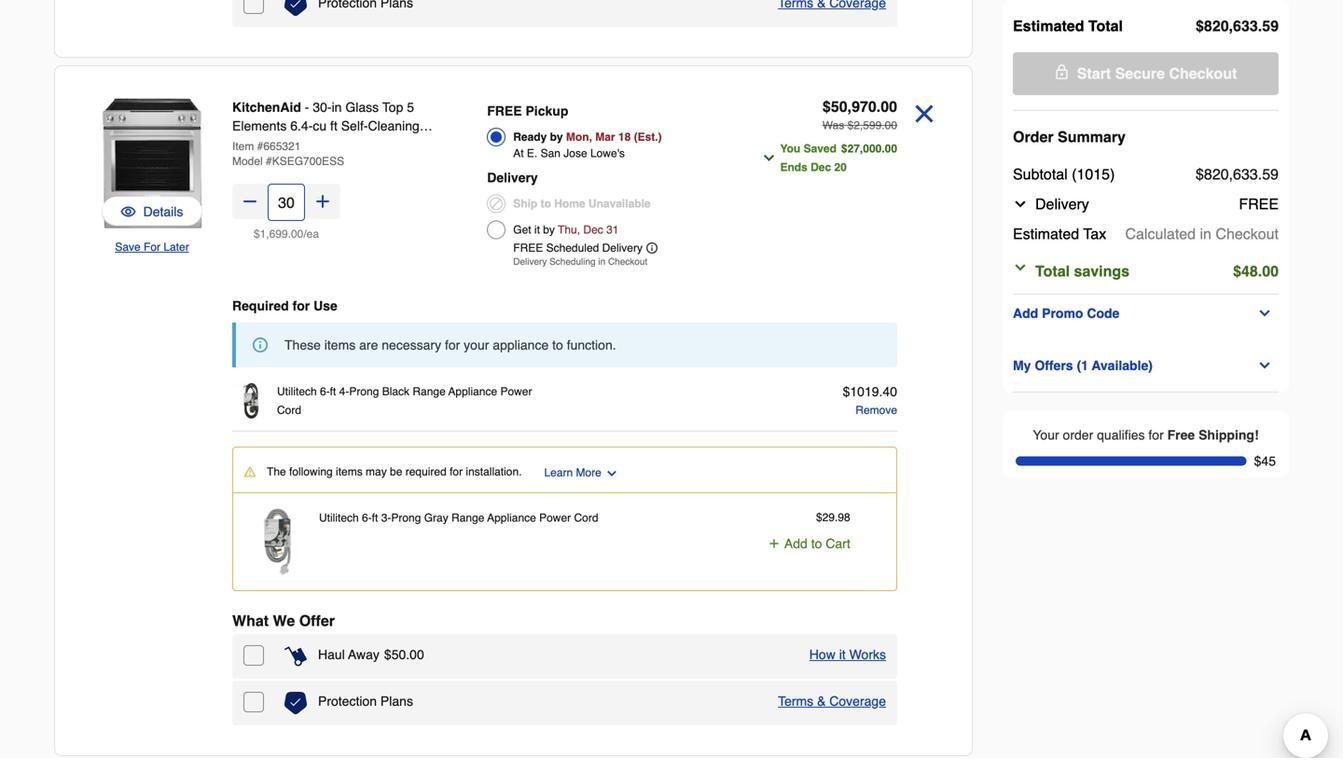 Task type: describe. For each thing, give the bounding box(es) containing it.
later
[[164, 241, 189, 254]]

$ 1,699 .00 /ea
[[254, 228, 319, 241]]

. for subtotal (1015)
[[1258, 166, 1263, 183]]

black
[[382, 385, 410, 398]]

checkout for calculated in checkout
[[1216, 225, 1279, 243]]

6-ft 4-prong black range appliance power cord image
[[232, 383, 270, 420]]

chevron down image down subtotal
[[1013, 197, 1028, 212]]

kitchenaid
[[232, 100, 301, 115]]

0 horizontal spatial chevron down image
[[605, 467, 618, 480]]

2 vertical spatial .
[[835, 511, 838, 524]]

function.
[[567, 338, 616, 353]]

tax
[[1084, 225, 1107, 243]]

it for get
[[535, 223, 540, 237]]

e.
[[527, 147, 538, 160]]

steel)
[[335, 156, 370, 171]]

save for later button
[[115, 238, 189, 257]]

these items are necessary for your appliance to function.
[[285, 338, 616, 353]]

0 horizontal spatial total
[[1036, 263, 1070, 280]]

your
[[464, 338, 489, 353]]

50
[[392, 648, 406, 662]]

haul away filled image
[[285, 646, 307, 668]]

terms & coverage button
[[778, 692, 886, 711]]

delivery down subtotal (1015)
[[1036, 195, 1090, 213]]

secure
[[1116, 65, 1165, 82]]

utilitech 6-ft 4-prong black range appliance power cord
[[277, 385, 532, 417]]

.00 inside you saved $ 27,000 .00 ends dec 20
[[882, 142, 898, 155]]

appliance for gray
[[487, 512, 536, 525]]

what
[[232, 613, 269, 630]]

ft for 3-
[[372, 512, 378, 525]]

info image
[[647, 243, 658, 254]]

model
[[232, 155, 263, 168]]

98
[[838, 511, 851, 524]]

$ down calculated in checkout
[[1234, 263, 1242, 280]]

my offers (1 available) link
[[1013, 355, 1279, 377]]

in down cleaning at the top of page
[[370, 137, 380, 152]]

may
[[366, 466, 387, 479]]

plans
[[381, 694, 413, 709]]

29
[[823, 511, 835, 524]]

secure image
[[1055, 64, 1070, 79]]

chevron down image inside my offers (1 available) link
[[1258, 358, 1273, 373]]

delivery down at
[[487, 170, 538, 185]]

installation.
[[466, 466, 522, 479]]

for left your
[[445, 338, 460, 353]]

san
[[541, 147, 561, 160]]

estimated tax
[[1013, 225, 1107, 243]]

48
[[1242, 263, 1258, 280]]

utilitech for utilitech 6-ft 4-prong black range appliance power cord
[[277, 385, 317, 398]]

free scheduled delivery
[[513, 242, 643, 255]]

info image
[[253, 338, 268, 353]]

.00 down stepper number input field with increment and decrement buttons number field
[[288, 228, 304, 241]]

qualifies
[[1097, 428, 1145, 443]]

ship to home unavailable
[[513, 197, 651, 210]]

my offers (1 available)
[[1013, 358, 1153, 373]]

slide-
[[336, 137, 370, 152]]

mar
[[596, 131, 615, 144]]

be
[[390, 466, 403, 479]]

appliance
[[493, 338, 549, 353]]

delivery scheduling in checkout
[[513, 257, 648, 267]]

-
[[305, 100, 309, 115]]

delivery down get
[[513, 257, 547, 267]]

these
[[285, 338, 321, 353]]

#kseg700ess
[[266, 155, 344, 168]]

prong for 3-
[[391, 512, 421, 525]]

820,633 for subtotal (1015)
[[1204, 166, 1258, 183]]

electric
[[383, 137, 426, 152]]

chevron down image inside add promo code link
[[1258, 306, 1273, 321]]

20
[[835, 161, 847, 174]]

$ up calculated in checkout
[[1196, 166, 1204, 183]]

protection plans
[[318, 694, 413, 709]]

elements
[[232, 118, 287, 133]]

free
[[1168, 428, 1195, 443]]

offers
[[1035, 358, 1074, 373]]

0 vertical spatial by
[[550, 131, 563, 144]]

&
[[817, 694, 826, 709]]

cord for utilitech 6-ft 3-prong gray range appliance power cord
[[574, 512, 599, 525]]

for left "free"
[[1149, 428, 1164, 443]]

plus image
[[768, 537, 781, 550]]

for left use
[[293, 299, 310, 314]]

6- for 4-
[[320, 385, 330, 398]]

chevron down image left you
[[762, 151, 777, 166]]

. for estimated total
[[1258, 17, 1263, 35]]

$ up was
[[823, 98, 831, 115]]

remove item image
[[909, 98, 941, 130]]

in left glass
[[332, 100, 342, 115]]

learn
[[544, 467, 573, 480]]

get
[[513, 223, 531, 237]]

pickup
[[526, 104, 569, 118]]

30-in glass top 5 elements 6.4-cu ft self-cleaning convection oven slide-in electric range (stainless steel)
[[232, 100, 426, 171]]

(stainless
[[274, 156, 332, 171]]

add for add to cart
[[785, 536, 808, 551]]

.00 up 27,000
[[882, 119, 898, 132]]

cord for utilitech 6-ft 4-prong black range appliance power cord
[[277, 404, 301, 417]]

code
[[1087, 306, 1120, 321]]

available)
[[1092, 358, 1153, 373]]

cleaning
[[368, 118, 420, 133]]

/ea
[[304, 228, 319, 241]]

utilitech for utilitech 6-ft 3-prong gray range appliance power cord
[[319, 512, 359, 525]]

free for free
[[1239, 195, 1279, 213]]

order
[[1063, 428, 1094, 443]]

get it by thu, dec 31
[[513, 223, 619, 237]]

27,000
[[848, 142, 882, 155]]

haul away $ 50 .00
[[318, 648, 424, 662]]

$ 50,970 .00 was $ 2,599 .00
[[823, 98, 898, 132]]

works
[[850, 648, 886, 662]]

range for 3-
[[452, 512, 485, 525]]

remove
[[856, 404, 898, 417]]

6.4-
[[290, 118, 313, 133]]

lowe's
[[591, 147, 625, 160]]

ready by mon, mar 18 (est.)
[[513, 131, 662, 144]]

convection
[[232, 137, 298, 152]]

free for free scheduled delivery
[[513, 242, 543, 255]]

in down 'free scheduled delivery'
[[598, 257, 606, 267]]

2 protection plan filled image from the top
[[285, 692, 307, 715]]

your order qualifies for free shipping!
[[1033, 428, 1259, 443]]

free pickup
[[487, 104, 569, 118]]

0 horizontal spatial dec
[[584, 223, 603, 237]]

remove button
[[856, 401, 898, 420]]

it for how
[[839, 648, 846, 662]]

59 for estimated total
[[1263, 17, 1279, 35]]

start secure checkout button
[[1013, 52, 1279, 95]]

1 horizontal spatial total
[[1089, 17, 1123, 35]]

you saved $ 27,000 .00 ends dec 20
[[780, 142, 898, 174]]

we
[[273, 613, 295, 630]]

30-
[[313, 100, 332, 115]]

start secure checkout
[[1077, 65, 1237, 82]]

details
[[143, 204, 183, 219]]

coverage
[[830, 694, 886, 709]]

utilitech 6-ft 3-prong gray range appliance power cord
[[319, 512, 599, 525]]

warning image
[[244, 467, 256, 478]]

$ right away
[[384, 648, 392, 662]]

5
[[407, 100, 414, 115]]



Task type: locate. For each thing, give the bounding box(es) containing it.
range down item
[[232, 156, 271, 171]]

$ 48 .00
[[1234, 263, 1279, 280]]

it inside how it works "button"
[[839, 648, 846, 662]]

$1019.40
[[843, 384, 898, 399]]

31
[[607, 223, 619, 237]]

at
[[513, 147, 524, 160]]

how it works button
[[810, 646, 886, 664]]

dec down saved
[[811, 161, 831, 174]]

in
[[332, 100, 342, 115], [370, 137, 380, 152], [1200, 225, 1212, 243], [598, 257, 606, 267]]

0 vertical spatial 6-
[[320, 385, 330, 398]]

2 59 from the top
[[1263, 166, 1279, 183]]

1 $ 820,633 . 59 from the top
[[1196, 17, 1279, 35]]

quickview image
[[121, 202, 136, 221]]

add item to cart element
[[785, 535, 851, 553]]

by left the thu,
[[543, 223, 555, 237]]

$ 29 . 98
[[816, 511, 851, 524]]

estimated up secure image
[[1013, 17, 1085, 35]]

1 vertical spatial add
[[785, 536, 808, 551]]

to right ship
[[541, 197, 551, 210]]

820,633
[[1204, 17, 1258, 35], [1204, 166, 1258, 183]]

6- left 4-
[[320, 385, 330, 398]]

power for utilitech 6-ft 3-prong gray range appliance power cord
[[539, 512, 571, 525]]

delivery down 31
[[602, 242, 643, 255]]

use
[[314, 299, 338, 314]]

haul
[[318, 648, 345, 662]]

$1019.40 remove
[[843, 384, 898, 417]]

(1015)
[[1072, 166, 1115, 183]]

$ up 20
[[842, 142, 848, 155]]

total up the start
[[1089, 17, 1123, 35]]

add
[[1013, 306, 1039, 321], [785, 536, 808, 551]]

power inside utilitech 6-ft 4-prong black range appliance power cord
[[501, 385, 532, 398]]

2 820,633 from the top
[[1204, 166, 1258, 183]]

range for 4-
[[413, 385, 446, 398]]

savings
[[1074, 263, 1130, 280]]

ft
[[330, 118, 338, 133], [330, 385, 336, 398], [372, 512, 378, 525]]

to left "cart"
[[811, 536, 822, 551]]

30-in glass top 5 elements 6.4-cu ft self-cleaning convection oven slide-in electric range (stainless steel) image
[[85, 96, 219, 230]]

1 horizontal spatial cord
[[574, 512, 599, 525]]

free up ready
[[487, 104, 522, 118]]

0 horizontal spatial it
[[535, 223, 540, 237]]

checkout right secure
[[1169, 65, 1237, 82]]

appliance
[[449, 385, 497, 398], [487, 512, 536, 525]]

.00 down calculated in checkout
[[1258, 263, 1279, 280]]

it right get
[[535, 223, 540, 237]]

dec left 31
[[584, 223, 603, 237]]

add for add promo code
[[1013, 306, 1039, 321]]

1 vertical spatial 820,633
[[1204, 166, 1258, 183]]

1 vertical spatial estimated
[[1013, 225, 1080, 243]]

plus image
[[314, 192, 332, 211]]

ft left 4-
[[330, 385, 336, 398]]

item #665321 model #kseg700ess
[[232, 140, 344, 168]]

1 vertical spatial chevron down image
[[605, 467, 618, 480]]

in right calculated
[[1200, 225, 1212, 243]]

to left the function. at the left top
[[552, 338, 563, 353]]

estimated
[[1013, 17, 1085, 35], [1013, 225, 1080, 243]]

$ 820,633 . 59 up calculated in checkout
[[1196, 166, 1279, 183]]

oven
[[301, 137, 333, 152]]

for
[[144, 241, 160, 254]]

$ 820,633 . 59
[[1196, 17, 1279, 35], [1196, 166, 1279, 183]]

0 vertical spatial estimated
[[1013, 17, 1085, 35]]

1 horizontal spatial 6-
[[362, 512, 372, 525]]

1 vertical spatial utilitech
[[319, 512, 359, 525]]

1 vertical spatial dec
[[584, 223, 603, 237]]

0 vertical spatial chevron down image
[[1258, 306, 1273, 321]]

0 horizontal spatial add
[[785, 536, 808, 551]]

prong
[[349, 385, 379, 398], [391, 512, 421, 525]]

Stepper number input field with increment and decrement buttons number field
[[268, 184, 305, 221]]

scheduling
[[550, 257, 596, 267]]

2 vertical spatial to
[[811, 536, 822, 551]]

start
[[1077, 65, 1111, 82]]

by up san
[[550, 131, 563, 144]]

0 vertical spatial dec
[[811, 161, 831, 174]]

2 vertical spatial ft
[[372, 512, 378, 525]]

checkout
[[1169, 65, 1237, 82], [1216, 225, 1279, 243], [608, 257, 648, 267]]

$45
[[1255, 454, 1276, 469]]

1 horizontal spatial add
[[1013, 306, 1039, 321]]

power down appliance
[[501, 385, 532, 398]]

ft inside utilitech 6-ft 4-prong black range appliance power cord
[[330, 385, 336, 398]]

your
[[1033, 428, 1060, 443]]

ft inside 30-in glass top 5 elements 6.4-cu ft self-cleaning convection oven slide-in electric range (stainless steel)
[[330, 118, 338, 133]]

prong left black
[[349, 385, 379, 398]]

$ inside you saved $ 27,000 .00 ends dec 20
[[842, 142, 848, 155]]

scheduled
[[546, 242, 599, 255]]

add promo code
[[1013, 306, 1120, 321]]

1 vertical spatial power
[[539, 512, 571, 525]]

learn more
[[544, 467, 602, 480]]

ends
[[780, 161, 808, 174]]

required for use
[[232, 299, 338, 314]]

2 vertical spatial range
[[452, 512, 485, 525]]

it right how at the right of page
[[839, 648, 846, 662]]

calculated
[[1126, 225, 1196, 243]]

utilitech right "6-ft 4-prong black range appliance power cord" image
[[277, 385, 317, 398]]

2 $ 820,633 . 59 from the top
[[1196, 166, 1279, 183]]

appliance down your
[[449, 385, 497, 398]]

range inside 30-in glass top 5 elements 6.4-cu ft self-cleaning convection oven slide-in electric range (stainless steel)
[[232, 156, 271, 171]]

1 protection plan filled image from the top
[[285, 0, 307, 16]]

chevron down image up the shipping!
[[1258, 358, 1273, 373]]

add right plus icon
[[785, 536, 808, 551]]

1 vertical spatial total
[[1036, 263, 1070, 280]]

free
[[487, 104, 522, 118], [1239, 195, 1279, 213], [513, 242, 543, 255]]

1 vertical spatial ft
[[330, 385, 336, 398]]

appliance for black
[[449, 385, 497, 398]]

estimated for estimated tax
[[1013, 225, 1080, 243]]

power for utilitech 6-ft 4-prong black range appliance power cord
[[501, 385, 532, 398]]

cu
[[313, 118, 327, 133]]

top
[[382, 100, 403, 115]]

terms
[[778, 694, 814, 709]]

checkout for start secure checkout
[[1169, 65, 1237, 82]]

appliance inside utilitech 6-ft 4-prong black range appliance power cord
[[449, 385, 497, 398]]

1 vertical spatial items
[[336, 466, 363, 479]]

total down estimated tax
[[1036, 263, 1070, 280]]

ship
[[513, 197, 538, 210]]

offer
[[299, 613, 335, 630]]

0 vertical spatial power
[[501, 385, 532, 398]]

0 vertical spatial 820,633
[[1204, 17, 1258, 35]]

prong for 4-
[[349, 385, 379, 398]]

6-ft 3-prong gray range appliance power cord image
[[244, 509, 312, 576]]

free down get
[[513, 242, 543, 255]]

items left may
[[336, 466, 363, 479]]

delivery
[[487, 170, 538, 185], [1036, 195, 1090, 213], [602, 242, 643, 255], [513, 257, 547, 267]]

add inside add item to cart element
[[785, 536, 808, 551]]

kitchenaid -
[[232, 100, 313, 115]]

0 vertical spatial utilitech
[[277, 385, 317, 398]]

$ right was
[[848, 119, 854, 132]]

820,633 up "start secure checkout"
[[1204, 17, 1258, 35]]

cord down the more at the bottom left of page
[[574, 512, 599, 525]]

0 vertical spatial it
[[535, 223, 540, 237]]

1 vertical spatial it
[[839, 648, 846, 662]]

saved
[[804, 142, 837, 155]]

1 vertical spatial to
[[552, 338, 563, 353]]

820,633 up calculated in checkout
[[1204, 166, 1258, 183]]

.00 down 2,599
[[882, 142, 898, 155]]

ft right "cu"
[[330, 118, 338, 133]]

gray
[[424, 512, 449, 525]]

range right black
[[413, 385, 446, 398]]

0 horizontal spatial range
[[232, 156, 271, 171]]

0 vertical spatial ft
[[330, 118, 338, 133]]

0 vertical spatial to
[[541, 197, 551, 210]]

you
[[780, 142, 801, 155]]

estimated total
[[1013, 17, 1123, 35]]

subtotal
[[1013, 166, 1068, 183]]

dec inside you saved $ 27,000 .00 ends dec 20
[[811, 161, 831, 174]]

shipping!
[[1199, 428, 1259, 443]]

0 horizontal spatial prong
[[349, 385, 379, 398]]

#665321
[[257, 140, 301, 153]]

1 horizontal spatial utilitech
[[319, 512, 359, 525]]

1 vertical spatial 6-
[[362, 512, 372, 525]]

0 vertical spatial cord
[[277, 404, 301, 417]]

1 vertical spatial 59
[[1263, 166, 1279, 183]]

mon,
[[566, 131, 592, 144]]

the
[[267, 466, 286, 479]]

$ down minus image
[[254, 228, 260, 241]]

away
[[348, 648, 380, 662]]

0 horizontal spatial 6-
[[320, 385, 330, 398]]

1 horizontal spatial to
[[552, 338, 563, 353]]

1 vertical spatial range
[[413, 385, 446, 398]]

4-
[[339, 385, 349, 398]]

the following items may be required for installation.
[[267, 466, 522, 479]]

ft left 3-
[[372, 512, 378, 525]]

add inside add promo code link
[[1013, 306, 1039, 321]]

0 vertical spatial total
[[1089, 17, 1123, 35]]

utilitech inside utilitech 6-ft 4-prong black range appliance power cord
[[277, 385, 317, 398]]

59
[[1263, 17, 1279, 35], [1263, 166, 1279, 183]]

utilitech left 3-
[[319, 512, 359, 525]]

18
[[619, 131, 631, 144]]

50,970
[[831, 98, 877, 115]]

ft for 4-
[[330, 385, 336, 398]]

6- inside utilitech 6-ft 4-prong black range appliance power cord
[[320, 385, 330, 398]]

to for add
[[811, 536, 822, 551]]

1 vertical spatial by
[[543, 223, 555, 237]]

total
[[1089, 17, 1123, 35], [1036, 263, 1070, 280]]

1 vertical spatial .
[[1258, 166, 1263, 183]]

necessary
[[382, 338, 441, 353]]

0 vertical spatial checkout
[[1169, 65, 1237, 82]]

how it works
[[810, 648, 886, 662]]

1 vertical spatial appliance
[[487, 512, 536, 525]]

1 horizontal spatial dec
[[811, 161, 831, 174]]

checkout up 48
[[1216, 225, 1279, 243]]

1 vertical spatial protection plan filled image
[[285, 692, 307, 715]]

how
[[810, 648, 836, 662]]

6- left 3-
[[362, 512, 372, 525]]

0 horizontal spatial power
[[501, 385, 532, 398]]

0 vertical spatial appliance
[[449, 385, 497, 398]]

$ 820,633 . 59 up "start secure checkout"
[[1196, 17, 1279, 35]]

cord right "6-ft 4-prong black range appliance power cord" image
[[277, 404, 301, 417]]

0 vertical spatial free
[[487, 104, 522, 118]]

2 estimated from the top
[[1013, 225, 1080, 243]]

items left are
[[325, 338, 356, 353]]

option group
[[487, 98, 746, 272]]

2 horizontal spatial range
[[452, 512, 485, 525]]

1 horizontal spatial it
[[839, 648, 846, 662]]

range right the gray
[[452, 512, 485, 525]]

$ left 98
[[816, 511, 823, 524]]

2 horizontal spatial to
[[811, 536, 822, 551]]

0 vertical spatial protection plan filled image
[[285, 0, 307, 16]]

range inside utilitech 6-ft 4-prong black range appliance power cord
[[413, 385, 446, 398]]

to for ship
[[541, 197, 551, 210]]

power
[[501, 385, 532, 398], [539, 512, 571, 525]]

1 estimated from the top
[[1013, 17, 1085, 35]]

0 horizontal spatial to
[[541, 197, 551, 210]]

1 horizontal spatial range
[[413, 385, 446, 398]]

chevron down image down the $ 48 .00
[[1258, 306, 1273, 321]]

$ 820,633 . 59 for (1015)
[[1196, 166, 1279, 183]]

prong inside utilitech 6-ft 4-prong black range appliance power cord
[[349, 385, 379, 398]]

what we offer
[[232, 613, 335, 630]]

protection plan filled image
[[285, 0, 307, 16], [285, 692, 307, 715]]

0 vertical spatial items
[[325, 338, 356, 353]]

chevron down image down estimated tax
[[1013, 260, 1028, 275]]

0 horizontal spatial cord
[[277, 404, 301, 417]]

items
[[325, 338, 356, 353], [336, 466, 363, 479]]

was
[[823, 119, 845, 132]]

2 vertical spatial checkout
[[608, 257, 648, 267]]

0 vertical spatial range
[[232, 156, 271, 171]]

1 vertical spatial prong
[[391, 512, 421, 525]]

6- for 3-
[[362, 512, 372, 525]]

estimated left tax
[[1013, 225, 1080, 243]]

save
[[115, 241, 141, 254]]

.00 up 2,599
[[877, 98, 898, 115]]

checkout inside button
[[1169, 65, 1237, 82]]

1 horizontal spatial prong
[[391, 512, 421, 525]]

add left promo
[[1013, 306, 1039, 321]]

dec
[[811, 161, 831, 174], [584, 223, 603, 237]]

free for free pickup
[[487, 104, 522, 118]]

1 horizontal spatial chevron down image
[[1258, 306, 1273, 321]]

home
[[554, 197, 586, 210]]

chevron down image
[[1258, 306, 1273, 321], [605, 467, 618, 480]]

chevron down image right the more at the bottom left of page
[[605, 467, 618, 480]]

1 vertical spatial free
[[1239, 195, 1279, 213]]

add to cart
[[785, 536, 851, 551]]

it
[[535, 223, 540, 237], [839, 648, 846, 662]]

0 vertical spatial .
[[1258, 17, 1263, 35]]

1 vertical spatial cord
[[574, 512, 599, 525]]

.00 up plans
[[406, 648, 424, 662]]

59 for subtotal (1015)
[[1263, 166, 1279, 183]]

for right required
[[450, 466, 463, 479]]

checkout inside option group
[[608, 257, 648, 267]]

820,633 for estimated total
[[1204, 17, 1258, 35]]

terms & coverage
[[778, 694, 886, 709]]

cord inside utilitech 6-ft 4-prong black range appliance power cord
[[277, 404, 301, 417]]

prong left the gray
[[391, 512, 421, 525]]

0 vertical spatial prong
[[349, 385, 379, 398]]

minus image
[[241, 192, 259, 211]]

estimated for estimated total
[[1013, 17, 1085, 35]]

1 59 from the top
[[1263, 17, 1279, 35]]

power down learn
[[539, 512, 571, 525]]

chevron down image
[[762, 151, 777, 166], [1013, 197, 1028, 212], [1013, 260, 1028, 275], [1258, 358, 1273, 373]]

appliance down the installation.
[[487, 512, 536, 525]]

1 vertical spatial $ 820,633 . 59
[[1196, 166, 1279, 183]]

0 horizontal spatial utilitech
[[277, 385, 317, 398]]

$ 820,633 . 59 for total
[[1196, 17, 1279, 35]]

0 vertical spatial add
[[1013, 306, 1039, 321]]

3-
[[381, 512, 391, 525]]

0 vertical spatial $ 820,633 . 59
[[1196, 17, 1279, 35]]

1 820,633 from the top
[[1204, 17, 1258, 35]]

1 horizontal spatial power
[[539, 512, 571, 525]]

$ up "start secure checkout"
[[1196, 17, 1204, 35]]

(est.)
[[634, 131, 662, 144]]

block image
[[487, 195, 506, 213]]

option group containing free pickup
[[487, 98, 746, 272]]

protection
[[318, 694, 377, 709]]

checkout down info icon
[[608, 257, 648, 267]]

2 vertical spatial free
[[513, 242, 543, 255]]

at e. san jose lowe's
[[513, 147, 625, 160]]

0 vertical spatial 59
[[1263, 17, 1279, 35]]

more
[[576, 467, 602, 480]]

free up calculated in checkout
[[1239, 195, 1279, 213]]

1 vertical spatial checkout
[[1216, 225, 1279, 243]]



Task type: vqa. For each thing, say whether or not it's contained in the screenshot.
off
no



